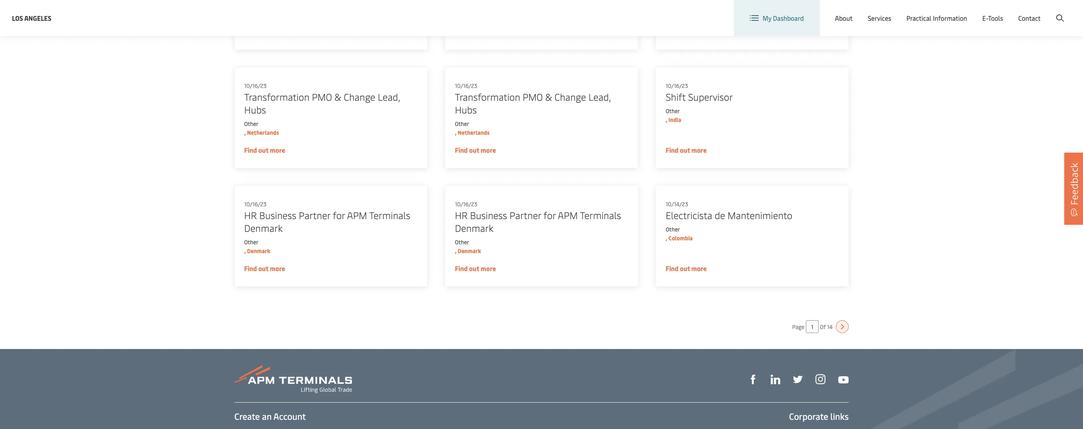 Task type: vqa. For each thing, say whether or not it's contained in the screenshot.
the left THE NAME
no



Task type: locate. For each thing, give the bounding box(es) containing it.
0 horizontal spatial hubs
[[244, 103, 266, 116]]

1 horizontal spatial 10/16/23 transformation pmo & change lead, hubs other , netherlands
[[455, 82, 611, 136]]

0 horizontal spatial lead,
[[378, 90, 400, 103]]

youtube image
[[839, 376, 849, 384]]

contact button
[[1019, 0, 1041, 36]]

1 vertical spatial create
[[234, 411, 260, 423]]

hr
[[244, 209, 257, 222], [455, 209, 468, 222]]

mantenimiento
[[728, 209, 792, 222]]

0 horizontal spatial apm
[[347, 209, 367, 222]]

0 horizontal spatial 10/16/23 hr business partner for apm terminals denmark other , denmark
[[244, 200, 410, 255]]

facebook image
[[749, 375, 758, 385]]

more
[[270, 27, 285, 36], [481, 27, 496, 36], [692, 27, 707, 36], [270, 146, 285, 154], [481, 146, 496, 154], [692, 146, 707, 154], [270, 264, 285, 273], [481, 264, 496, 273], [692, 264, 707, 273]]

account
[[1045, 7, 1068, 16], [274, 411, 306, 423]]

e-tools button
[[983, 0, 1003, 36]]

1 horizontal spatial terminals
[[580, 209, 621, 222]]

0 vertical spatial create
[[1025, 7, 1043, 16]]

global
[[929, 7, 948, 16]]

pmo
[[312, 90, 332, 103], [523, 90, 543, 103]]

1 transformation from the left
[[244, 90, 309, 103]]

1 horizontal spatial apm
[[558, 209, 578, 222]]

1 horizontal spatial partner
[[510, 209, 541, 222]]

for
[[333, 209, 345, 222], [544, 209, 556, 222]]

partner
[[299, 209, 330, 222], [510, 209, 541, 222]]

supervisor
[[688, 90, 733, 103]]

1 horizontal spatial business
[[470, 209, 507, 222]]

hubs
[[244, 103, 266, 116], [455, 103, 477, 116]]

find
[[244, 27, 257, 36], [455, 27, 468, 36], [666, 27, 679, 36], [244, 146, 257, 154], [455, 146, 468, 154], [666, 146, 679, 154], [244, 264, 257, 273], [455, 264, 468, 273], [666, 264, 679, 273]]

, inside 10/16/23 shift supervisor other , india
[[666, 116, 667, 124]]

1 apm from the left
[[347, 209, 367, 222]]

1 horizontal spatial &
[[545, 90, 552, 103]]

netherlands
[[247, 129, 279, 136], [458, 129, 490, 136]]

10/16/23 transformation pmo & change lead, hubs other , netherlands
[[244, 82, 400, 136], [455, 82, 611, 136]]

1 horizontal spatial for
[[544, 209, 556, 222]]

practical information
[[907, 14, 968, 22]]

out
[[258, 27, 268, 36], [469, 27, 479, 36], [680, 27, 690, 36], [258, 146, 268, 154], [469, 146, 479, 154], [680, 146, 690, 154], [258, 264, 268, 273], [469, 264, 479, 273], [680, 264, 690, 273]]

1 pmo from the left
[[312, 90, 332, 103]]

14
[[827, 323, 833, 331]]

1 horizontal spatial hubs
[[455, 103, 477, 116]]

2 horizontal spatial find out more link
[[656, 0, 849, 50]]

page
[[792, 323, 805, 331]]

corporate
[[789, 411, 829, 423]]

0 horizontal spatial partner
[[299, 209, 330, 222]]

e-tools
[[983, 14, 1003, 22]]

0 vertical spatial account
[[1045, 7, 1068, 16]]

1 horizontal spatial transformation
[[455, 90, 520, 103]]

1 horizontal spatial change
[[555, 90, 586, 103]]

0 horizontal spatial pmo
[[312, 90, 332, 103]]

0 horizontal spatial business
[[259, 209, 296, 222]]

0 horizontal spatial 10/16/23 transformation pmo & change lead, hubs other , netherlands
[[244, 82, 400, 136]]

business
[[259, 209, 296, 222], [470, 209, 507, 222]]

10/16/23
[[244, 82, 266, 90], [455, 82, 477, 90], [666, 82, 688, 90], [244, 200, 266, 208], [455, 200, 477, 208]]

login
[[1004, 7, 1019, 16]]

lead,
[[378, 90, 400, 103], [589, 90, 611, 103]]

login / create account
[[1004, 7, 1068, 16]]

1 10/16/23 hr business partner for apm terminals denmark other , denmark from the left
[[244, 200, 410, 255]]

0 horizontal spatial find out more link
[[234, 0, 427, 50]]

create
[[1025, 7, 1043, 16], [234, 411, 260, 423]]

1 horizontal spatial netherlands
[[458, 129, 490, 136]]

10/14/23
[[666, 200, 688, 208]]

create left an
[[234, 411, 260, 423]]

0 horizontal spatial create
[[234, 411, 260, 423]]

login / create account link
[[989, 0, 1068, 24]]

terminals
[[369, 209, 410, 222], [580, 209, 621, 222]]

1 vertical spatial account
[[274, 411, 306, 423]]

,
[[666, 116, 667, 124], [244, 129, 246, 136], [455, 129, 457, 136], [666, 234, 667, 242], [244, 247, 246, 255], [455, 247, 457, 255]]

2 lead, from the left
[[589, 90, 611, 103]]

you tube link
[[839, 374, 849, 384]]

twitter image
[[793, 375, 803, 385]]

find out more link
[[234, 0, 427, 50], [445, 0, 638, 50], [656, 0, 849, 50]]

0 horizontal spatial terminals
[[369, 209, 410, 222]]

create an account
[[234, 411, 306, 423]]

2 netherlands from the left
[[458, 129, 490, 136]]

1 change from the left
[[344, 90, 375, 103]]

1 find out more link from the left
[[234, 0, 427, 50]]

about
[[835, 14, 853, 22]]

1 partner from the left
[[299, 209, 330, 222]]

feedback
[[1068, 163, 1081, 205]]

account right contact
[[1045, 7, 1068, 16]]

1 horizontal spatial pmo
[[523, 90, 543, 103]]

1 horizontal spatial 10/16/23 hr business partner for apm terminals denmark other , denmark
[[455, 200, 621, 255]]

create right /
[[1025, 7, 1043, 16]]

2 10/16/23 transformation pmo & change lead, hubs other , netherlands from the left
[[455, 82, 611, 136]]

3 find out more link from the left
[[656, 0, 849, 50]]

apm
[[347, 209, 367, 222], [558, 209, 578, 222]]

los angeles link
[[12, 13, 51, 23]]

10/16/23 hr business partner for apm terminals denmark other , denmark
[[244, 200, 410, 255], [455, 200, 621, 255]]

1 netherlands from the left
[[247, 129, 279, 136]]

account right an
[[274, 411, 306, 423]]

global menu button
[[912, 0, 974, 24]]

tools
[[988, 14, 1003, 22]]

1 horizontal spatial find out more link
[[445, 0, 638, 50]]

india
[[669, 116, 681, 124]]

/
[[1021, 7, 1023, 16]]

switch location
[[858, 7, 904, 16]]

change
[[344, 90, 375, 103], [555, 90, 586, 103]]

0 horizontal spatial change
[[344, 90, 375, 103]]

other
[[666, 107, 680, 115], [244, 120, 258, 128], [455, 120, 469, 128], [666, 226, 680, 233], [244, 238, 258, 246], [455, 238, 469, 246]]

of 14
[[820, 323, 833, 331]]

location
[[879, 7, 904, 16]]

denmark
[[244, 222, 282, 234], [455, 222, 493, 234], [247, 247, 270, 255], [458, 247, 481, 255]]

&
[[334, 90, 341, 103], [545, 90, 552, 103]]

0 horizontal spatial transformation
[[244, 90, 309, 103]]

0 horizontal spatial for
[[333, 209, 345, 222]]

instagram link
[[816, 374, 826, 385]]

linkedin__x28_alt_x29__3_ link
[[771, 374, 781, 385]]

1 horizontal spatial account
[[1045, 7, 1068, 16]]

switch
[[858, 7, 877, 16]]

1 horizontal spatial hr
[[455, 209, 468, 222]]

transformation
[[244, 90, 309, 103], [455, 90, 520, 103]]

find out more
[[244, 27, 285, 36], [455, 27, 496, 36], [666, 27, 707, 36], [244, 146, 285, 154], [455, 146, 496, 154], [666, 146, 707, 154], [244, 264, 285, 273], [455, 264, 496, 273], [666, 264, 707, 273]]

2 find out more link from the left
[[445, 0, 638, 50]]

2 business from the left
[[470, 209, 507, 222]]

1 horizontal spatial lead,
[[589, 90, 611, 103]]

0 horizontal spatial &
[[334, 90, 341, 103]]

1 business from the left
[[259, 209, 296, 222]]

0 horizontal spatial hr
[[244, 209, 257, 222]]

0 horizontal spatial netherlands
[[247, 129, 279, 136]]

Page number field
[[806, 320, 819, 333]]

switch location button
[[846, 7, 904, 16]]



Task type: describe. For each thing, give the bounding box(es) containing it.
10/14/23 electricista de mantenimiento other , colombia
[[666, 200, 792, 242]]

other inside 10/16/23 shift supervisor other , india
[[666, 107, 680, 115]]

los angeles
[[12, 13, 51, 22]]

services
[[868, 14, 892, 22]]

contact
[[1019, 14, 1041, 22]]

apmt footer logo image
[[234, 365, 352, 393]]

of
[[820, 323, 826, 331]]

instagram image
[[816, 375, 826, 385]]

1 10/16/23 transformation pmo & change lead, hubs other , netherlands from the left
[[244, 82, 400, 136]]

de
[[715, 209, 725, 222]]

2 change from the left
[[555, 90, 586, 103]]

2 hubs from the left
[[455, 103, 477, 116]]

los
[[12, 13, 23, 22]]

colombia
[[669, 234, 693, 242]]

1 terminals from the left
[[369, 209, 410, 222]]

1 lead, from the left
[[378, 90, 400, 103]]

1 horizontal spatial create
[[1025, 7, 1043, 16]]

2 transformation from the left
[[455, 90, 520, 103]]

2 apm from the left
[[558, 209, 578, 222]]

2 pmo from the left
[[523, 90, 543, 103]]

shape link
[[749, 374, 758, 385]]

practical
[[907, 14, 932, 22]]

menu
[[949, 7, 966, 16]]

1 for from the left
[[333, 209, 345, 222]]

2 & from the left
[[545, 90, 552, 103]]

2 10/16/23 hr business partner for apm terminals denmark other , denmark from the left
[[455, 200, 621, 255]]

2 for from the left
[[544, 209, 556, 222]]

services button
[[868, 0, 892, 36]]

electricista
[[666, 209, 712, 222]]

my dashboard button
[[750, 0, 804, 36]]

1 & from the left
[[334, 90, 341, 103]]

global menu
[[929, 7, 966, 16]]

corporate links
[[789, 411, 849, 423]]

my
[[763, 14, 772, 22]]

about button
[[835, 0, 853, 36]]

other inside 10/14/23 electricista de mantenimiento other , colombia
[[666, 226, 680, 233]]

links
[[831, 411, 849, 423]]

e-
[[983, 14, 988, 22]]

0 horizontal spatial account
[[274, 411, 306, 423]]

1 hr from the left
[[244, 209, 257, 222]]

fill 44 link
[[793, 374, 803, 385]]

shift
[[666, 90, 686, 103]]

1 hubs from the left
[[244, 103, 266, 116]]

dashboard
[[773, 14, 804, 22]]

angeles
[[24, 13, 51, 22]]

an
[[262, 411, 272, 423]]

feedback button
[[1065, 153, 1083, 225]]

2 terminals from the left
[[580, 209, 621, 222]]

10/16/23 shift supervisor other , india
[[666, 82, 733, 124]]

practical information button
[[907, 0, 968, 36]]

10/16/23 inside 10/16/23 shift supervisor other , india
[[666, 82, 688, 90]]

my dashboard
[[763, 14, 804, 22]]

, inside 10/14/23 electricista de mantenimiento other , colombia
[[666, 234, 667, 242]]

linkedin image
[[771, 375, 781, 385]]

2 partner from the left
[[510, 209, 541, 222]]

2 hr from the left
[[455, 209, 468, 222]]

information
[[933, 14, 968, 22]]



